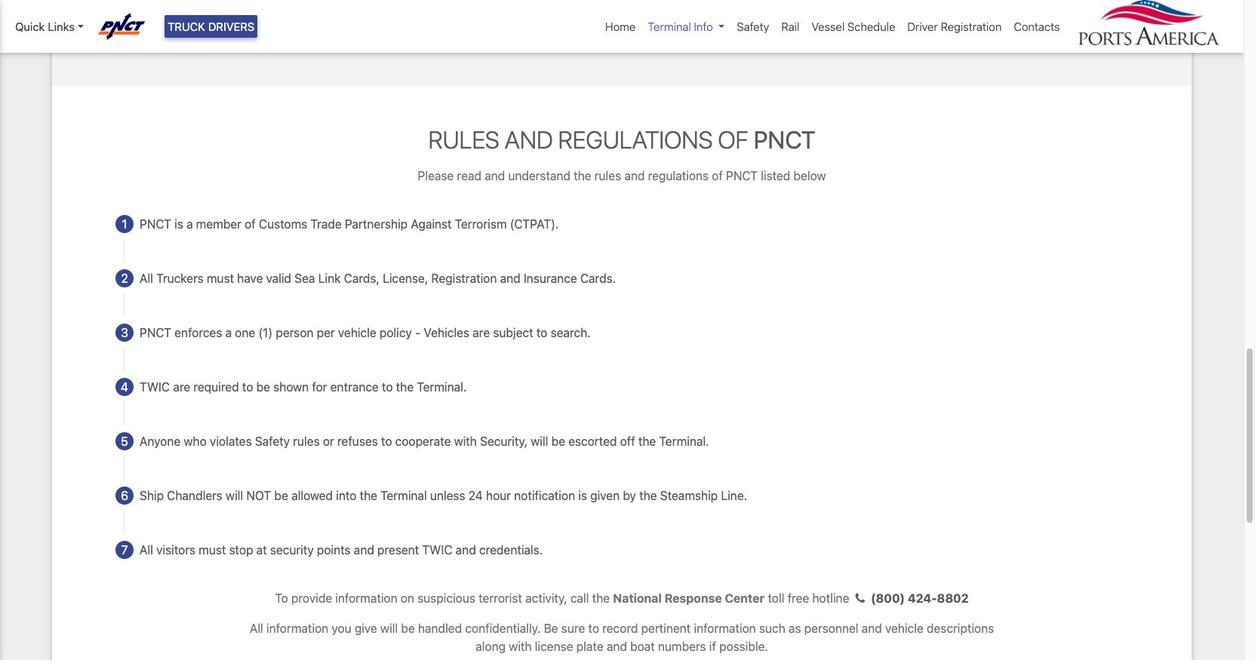 Task type: locate. For each thing, give the bounding box(es) containing it.
all information you give will be handled confidentially. be sure to record pertinent information such as personnel and vehicle descriptions along with license plate and boat numbers if possible.
[[250, 622, 994, 653]]

if
[[709, 640, 716, 653]]

1 horizontal spatial terminal
[[648, 20, 691, 33]]

1 vertical spatial all
[[140, 543, 153, 557]]

0 vertical spatial must
[[207, 272, 234, 285]]

twic right present
[[422, 543, 453, 557]]

2 horizontal spatial information
[[694, 622, 756, 635]]

for right shown
[[312, 380, 327, 394]]

all truckers must have valid sea link cards, license, registration and insurance cards.
[[140, 272, 616, 285]]

1 horizontal spatial with
[[509, 640, 532, 653]]

is left member at the left top of the page
[[174, 217, 183, 231]]

call
[[570, 592, 589, 605]]

all
[[140, 272, 153, 285], [140, 543, 153, 557], [250, 622, 263, 635]]

a
[[186, 217, 193, 231], [225, 326, 232, 339]]

2 vertical spatial all
[[250, 622, 263, 635]]

vessel
[[812, 20, 845, 33]]

pertinent
[[641, 622, 691, 635]]

registration down terrorism
[[431, 272, 497, 285]]

0 vertical spatial for
[[595, 37, 610, 51]]

must for truckers
[[207, 272, 234, 285]]

terminal left unless
[[381, 489, 427, 502]]

rail
[[781, 20, 800, 33]]

2 vertical spatial will
[[380, 622, 398, 635]]

1 horizontal spatial a
[[225, 326, 232, 339]]

regulations down rules and regulations of pnct
[[648, 169, 709, 182]]

safety right violates
[[255, 435, 290, 448]]

2 horizontal spatial will
[[531, 435, 548, 448]]

enforces
[[174, 326, 222, 339]]

(800)
[[871, 592, 905, 605]]

policy
[[380, 326, 412, 339]]

0 vertical spatial terminal
[[648, 20, 691, 33]]

1 vertical spatial for
[[312, 380, 327, 394]]

rules and regulations of pnct
[[428, 126, 815, 154]]

listed
[[761, 169, 790, 182]]

0 vertical spatial registration
[[941, 20, 1002, 33]]

2
[[121, 272, 128, 285]]

truck drivers link
[[165, 15, 258, 38]]

1 vertical spatial will
[[226, 489, 243, 502]]

terminal. down vehicles
[[417, 380, 467, 394]]

0 vertical spatial of
[[718, 126, 748, 154]]

insurance
[[524, 272, 577, 285]]

0 vertical spatial all
[[140, 272, 153, 285]]

(800) 424-8802 link
[[849, 592, 969, 605]]

0 vertical spatial a
[[186, 217, 193, 231]]

safety left the rail
[[737, 20, 769, 33]]

will
[[531, 435, 548, 448], [226, 489, 243, 502], [380, 622, 398, 635]]

0 vertical spatial you
[[572, 37, 592, 51]]

vehicle down the (800) 424-8802 link
[[885, 622, 924, 635]]

to up plate
[[588, 622, 599, 635]]

regulations up please read and understand the rules and regulations of pnct listed below
[[558, 126, 713, 154]]

plate
[[576, 640, 604, 653]]

1 horizontal spatial terminal.
[[659, 435, 709, 448]]

twic right 4 at the bottom of the page
[[140, 380, 170, 394]]

search.
[[551, 326, 591, 339]]

1 vertical spatial twic
[[422, 543, 453, 557]]

safety
[[737, 20, 769, 33], [255, 435, 290, 448]]

2 vertical spatial of
[[245, 217, 256, 231]]

be left shown
[[256, 380, 270, 394]]

1 vertical spatial a
[[225, 326, 232, 339]]

visitors
[[156, 543, 196, 557]]

1 horizontal spatial information
[[335, 592, 397, 605]]

must left 'have'
[[207, 272, 234, 285]]

provide
[[291, 592, 332, 605]]

terminal.
[[417, 380, 467, 394], [659, 435, 709, 448]]

0 horizontal spatial is
[[174, 217, 183, 231]]

be down on
[[401, 622, 415, 635]]

must left stop
[[199, 543, 226, 557]]

5
[[121, 435, 128, 448]]

you right thank
[[572, 37, 592, 51]]

have
[[237, 272, 263, 285]]

24
[[468, 489, 483, 502]]

0 vertical spatial rules
[[595, 169, 621, 182]]

0 horizontal spatial a
[[186, 217, 193, 231]]

1 horizontal spatial are
[[473, 326, 490, 339]]

1 horizontal spatial vehicle
[[885, 622, 924, 635]]

0 vertical spatial with
[[454, 435, 477, 448]]

pnct right 1
[[140, 217, 171, 231]]

a left member at the left top of the page
[[186, 217, 193, 231]]

1 vertical spatial are
[[173, 380, 190, 394]]

information down provide
[[266, 622, 329, 635]]

be right the not at bottom left
[[274, 489, 288, 502]]

with down confidentially.
[[509, 640, 532, 653]]

you
[[572, 37, 592, 51], [332, 622, 351, 635]]

will right 'security,' on the left bottom of page
[[531, 435, 548, 448]]

security,
[[480, 435, 528, 448]]

0 horizontal spatial vehicle
[[338, 326, 376, 339]]

who
[[184, 435, 207, 448]]

information up "if"
[[694, 622, 756, 635]]

a for enforces
[[225, 326, 232, 339]]

6
[[121, 489, 128, 502]]

with
[[454, 435, 477, 448], [509, 640, 532, 653]]

ship
[[140, 489, 164, 502]]

and right the points in the left of the page
[[354, 543, 374, 557]]

will inside all information you give will be handled confidentially. be sure to record pertinent information such as personnel and vehicle descriptions along with license plate and boat numbers if possible.
[[380, 622, 398, 635]]

are left required
[[173, 380, 190, 394]]

you left give
[[332, 622, 351, 635]]

anyone who violates safety rules or refuses to cooperate with security, will be escorted off the terminal.
[[140, 435, 709, 448]]

1 vertical spatial you
[[332, 622, 351, 635]]

free
[[788, 592, 809, 605]]

and left credentials.
[[456, 543, 476, 557]]

to provide information on suspicious terrorist activity, call the national response center toll free hotline
[[275, 592, 849, 605]]

0 vertical spatial are
[[473, 326, 490, 339]]

0 vertical spatial twic
[[140, 380, 170, 394]]

0 vertical spatial terminal.
[[417, 380, 467, 394]]

0 horizontal spatial safety
[[255, 435, 290, 448]]

information up give
[[335, 592, 397, 605]]

terminal info link
[[642, 12, 731, 41]]

given
[[590, 489, 620, 502]]

0 horizontal spatial you
[[332, 622, 351, 635]]

or
[[323, 435, 334, 448]]

1 vertical spatial of
[[712, 169, 723, 182]]

vehicle inside all information you give will be handled confidentially. be sure to record pertinent information such as personnel and vehicle descriptions along with license plate and boat numbers if possible.
[[885, 622, 924, 635]]

with inside all information you give will be handled confidentially. be sure to record pertinent information such as personnel and vehicle descriptions along with license plate and boat numbers if possible.
[[509, 640, 532, 653]]

for left your
[[595, 37, 610, 51]]

-
[[415, 326, 421, 339]]

1 vertical spatial must
[[199, 543, 226, 557]]

is left 'given'
[[578, 489, 587, 502]]

the right understand at top left
[[574, 169, 591, 182]]

0 horizontal spatial terminal
[[381, 489, 427, 502]]

a left one
[[225, 326, 232, 339]]

be
[[256, 380, 270, 394], [551, 435, 565, 448], [274, 489, 288, 502], [401, 622, 415, 635]]

1 horizontal spatial will
[[380, 622, 398, 635]]

1 horizontal spatial safety
[[737, 20, 769, 33]]

rules left "or"
[[293, 435, 320, 448]]

is
[[174, 217, 183, 231], [578, 489, 587, 502]]

your
[[613, 37, 637, 51]]

1 vertical spatial vehicle
[[885, 622, 924, 635]]

will right give
[[380, 622, 398, 635]]

terrorism
[[455, 217, 507, 231]]

registration right driver
[[941, 20, 1002, 33]]

on
[[401, 592, 414, 605]]

information
[[335, 592, 397, 605], [266, 622, 329, 635], [694, 622, 756, 635]]

1 vertical spatial terminal
[[381, 489, 427, 502]]

and
[[505, 126, 553, 154], [485, 169, 505, 182], [624, 169, 645, 182], [500, 272, 520, 285], [354, 543, 374, 557], [456, 543, 476, 557], [862, 622, 882, 635], [607, 640, 627, 653]]

required
[[194, 380, 239, 394]]

terminal up cooperation.
[[648, 20, 691, 33]]

0 horizontal spatial are
[[173, 380, 190, 394]]

a for is
[[186, 217, 193, 231]]

7
[[121, 543, 128, 557]]

with left 'security,' on the left bottom of page
[[454, 435, 477, 448]]

1 vertical spatial terminal.
[[659, 435, 709, 448]]

vehicle
[[338, 326, 376, 339], [885, 622, 924, 635]]

0 horizontal spatial information
[[266, 622, 329, 635]]

person
[[276, 326, 314, 339]]

0 horizontal spatial registration
[[431, 272, 497, 285]]

vehicle right per
[[338, 326, 376, 339]]

quick links link
[[15, 18, 84, 35]]

1 vertical spatial rules
[[293, 435, 320, 448]]

security
[[270, 543, 314, 557]]

will left the not at bottom left
[[226, 489, 243, 502]]

0 horizontal spatial twic
[[140, 380, 170, 394]]

1 vertical spatial is
[[578, 489, 587, 502]]

all inside all information you give will be handled confidentially. be sure to record pertinent information such as personnel and vehicle descriptions along with license plate and boat numbers if possible.
[[250, 622, 263, 635]]

please read and understand the rules and regulations of pnct listed below
[[418, 169, 826, 182]]

steamship
[[660, 489, 718, 502]]

are left subject
[[473, 326, 490, 339]]

toll
[[768, 592, 784, 605]]

below
[[794, 169, 826, 182]]

terminal. up "steamship"
[[659, 435, 709, 448]]

to
[[537, 326, 547, 339], [242, 380, 253, 394], [382, 380, 393, 394], [381, 435, 392, 448], [588, 622, 599, 635]]

ship chandlers will not be allowed into the terminal unless 24 hour notification is given by the steamship line.
[[140, 489, 747, 502]]

thank you for your cooperation.
[[535, 37, 709, 51]]

driver registration link
[[901, 12, 1008, 41]]

1 vertical spatial with
[[509, 640, 532, 653]]

and down phone icon
[[862, 622, 882, 635]]

such
[[759, 622, 786, 635]]

rules down rules and regulations of pnct
[[595, 169, 621, 182]]

give
[[355, 622, 377, 635]]

0 vertical spatial safety
[[737, 20, 769, 33]]

notification
[[514, 489, 575, 502]]

1 horizontal spatial twic
[[422, 543, 453, 557]]

be inside all information you give will be handled confidentially. be sure to record pertinent information such as personnel and vehicle descriptions along with license plate and boat numbers if possible.
[[401, 622, 415, 635]]



Task type: describe. For each thing, give the bounding box(es) containing it.
all for all truckers must have valid sea link cards, license, registration and insurance cards.
[[140, 272, 153, 285]]

the right by
[[639, 489, 657, 502]]

unless
[[430, 489, 465, 502]]

pnct enforces a one (1) person per vehicle policy - vehicles are subject to search.
[[140, 326, 591, 339]]

pnct up the 'listed'
[[754, 126, 815, 154]]

driver
[[908, 20, 938, 33]]

to right entrance
[[382, 380, 393, 394]]

vessel schedule link
[[806, 12, 901, 41]]

1 horizontal spatial registration
[[941, 20, 1002, 33]]

possible.
[[719, 640, 768, 653]]

1 vertical spatial regulations
[[648, 169, 709, 182]]

quick
[[15, 20, 45, 33]]

pnct is a member of customs trade partnership against terrorism (ctpat).
[[140, 217, 559, 231]]

0 horizontal spatial for
[[312, 380, 327, 394]]

present
[[377, 543, 419, 557]]

anyone
[[140, 435, 181, 448]]

(800) 424-8802
[[871, 592, 969, 605]]

suspicious
[[418, 592, 475, 605]]

and down record
[[607, 640, 627, 653]]

be left escorted
[[551, 435, 565, 448]]

3
[[121, 326, 128, 339]]

terminal inside terminal info link
[[648, 20, 691, 33]]

(ctpat).
[[510, 217, 559, 231]]

per
[[317, 326, 335, 339]]

info
[[694, 20, 713, 33]]

be
[[544, 622, 558, 635]]

hotline
[[812, 592, 849, 605]]

confidentially.
[[465, 622, 541, 635]]

license
[[535, 640, 573, 653]]

0 vertical spatial regulations
[[558, 126, 713, 154]]

subject
[[493, 326, 533, 339]]

vessel schedule
[[812, 20, 895, 33]]

one
[[235, 326, 255, 339]]

allowed
[[291, 489, 333, 502]]

along
[[476, 640, 506, 653]]

contacts link
[[1008, 12, 1066, 41]]

pnct left the 'listed'
[[726, 169, 758, 182]]

by
[[623, 489, 636, 502]]

1 horizontal spatial rules
[[595, 169, 621, 182]]

numbers
[[658, 640, 706, 653]]

0 horizontal spatial rules
[[293, 435, 320, 448]]

rail link
[[775, 12, 806, 41]]

as
[[789, 622, 801, 635]]

0 horizontal spatial with
[[454, 435, 477, 448]]

points
[[317, 543, 351, 557]]

read
[[457, 169, 481, 182]]

and left insurance
[[500, 272, 520, 285]]

to inside all information you give will be handled confidentially. be sure to record pertinent information such as personnel and vehicle descriptions along with license plate and boat numbers if possible.
[[588, 622, 599, 635]]

customs
[[259, 217, 307, 231]]

to
[[275, 592, 288, 605]]

sea
[[295, 272, 315, 285]]

to left search.
[[537, 326, 547, 339]]

4
[[121, 380, 128, 394]]

into
[[336, 489, 357, 502]]

home link
[[599, 12, 642, 41]]

quick links
[[15, 20, 75, 33]]

0 vertical spatial is
[[174, 217, 183, 231]]

activity,
[[525, 592, 567, 605]]

shown
[[273, 380, 309, 394]]

stop
[[229, 543, 253, 557]]

twic are required to be shown for entrance to the terminal.
[[140, 380, 467, 394]]

1
[[122, 217, 127, 231]]

refuses
[[337, 435, 378, 448]]

link
[[318, 272, 341, 285]]

0 horizontal spatial will
[[226, 489, 243, 502]]

cooperate
[[395, 435, 451, 448]]

credentials.
[[479, 543, 543, 557]]

terminal info
[[648, 20, 713, 33]]

phone image
[[849, 592, 871, 604]]

0 vertical spatial vehicle
[[338, 326, 376, 339]]

valid
[[266, 272, 291, 285]]

descriptions
[[927, 622, 994, 635]]

1 horizontal spatial you
[[572, 37, 592, 51]]

must for visitors
[[199, 543, 226, 557]]

schedule
[[848, 20, 895, 33]]

all for all information you give will be handled confidentially. be sure to record pertinent information such as personnel and vehicle descriptions along with license plate and boat numbers if possible.
[[250, 622, 263, 635]]

(1)
[[258, 326, 273, 339]]

cards,
[[344, 272, 380, 285]]

links
[[48, 20, 75, 33]]

thank
[[535, 37, 569, 51]]

cards.
[[580, 272, 616, 285]]

violates
[[210, 435, 252, 448]]

the right off
[[638, 435, 656, 448]]

1 horizontal spatial is
[[578, 489, 587, 502]]

1 vertical spatial safety
[[255, 435, 290, 448]]

0 horizontal spatial terminal.
[[417, 380, 467, 394]]

driver registration
[[908, 20, 1002, 33]]

and down rules and regulations of pnct
[[624, 169, 645, 182]]

line.
[[721, 489, 747, 502]]

safety link
[[731, 12, 775, 41]]

to right required
[[242, 380, 253, 394]]

and right read
[[485, 169, 505, 182]]

424-
[[908, 592, 937, 605]]

1 vertical spatial registration
[[431, 272, 497, 285]]

escorted
[[568, 435, 617, 448]]

the right "call"
[[592, 592, 610, 605]]

terrorist
[[479, 592, 522, 605]]

0 vertical spatial will
[[531, 435, 548, 448]]

you inside all information you give will be handled confidentially. be sure to record pertinent information such as personnel and vehicle descriptions along with license plate and boat numbers if possible.
[[332, 622, 351, 635]]

entrance
[[330, 380, 379, 394]]

center
[[725, 592, 765, 605]]

pnct right 3
[[140, 326, 171, 339]]

contacts
[[1014, 20, 1060, 33]]

off
[[620, 435, 635, 448]]

and up understand at top left
[[505, 126, 553, 154]]

boat
[[630, 640, 655, 653]]

all for all visitors must stop at security points and present twic and credentials.
[[140, 543, 153, 557]]

personnel
[[804, 622, 858, 635]]

chandlers
[[167, 489, 223, 502]]

home
[[605, 20, 636, 33]]

response
[[665, 592, 722, 605]]

the right into
[[360, 489, 377, 502]]

to right refuses
[[381, 435, 392, 448]]

member
[[196, 217, 241, 231]]

the right entrance
[[396, 380, 414, 394]]

1 horizontal spatial for
[[595, 37, 610, 51]]

8802
[[937, 592, 969, 605]]

rules
[[428, 126, 499, 154]]

not
[[246, 489, 271, 502]]

understand
[[508, 169, 571, 182]]



Task type: vqa. For each thing, say whether or not it's contained in the screenshot.
terrorist
yes



